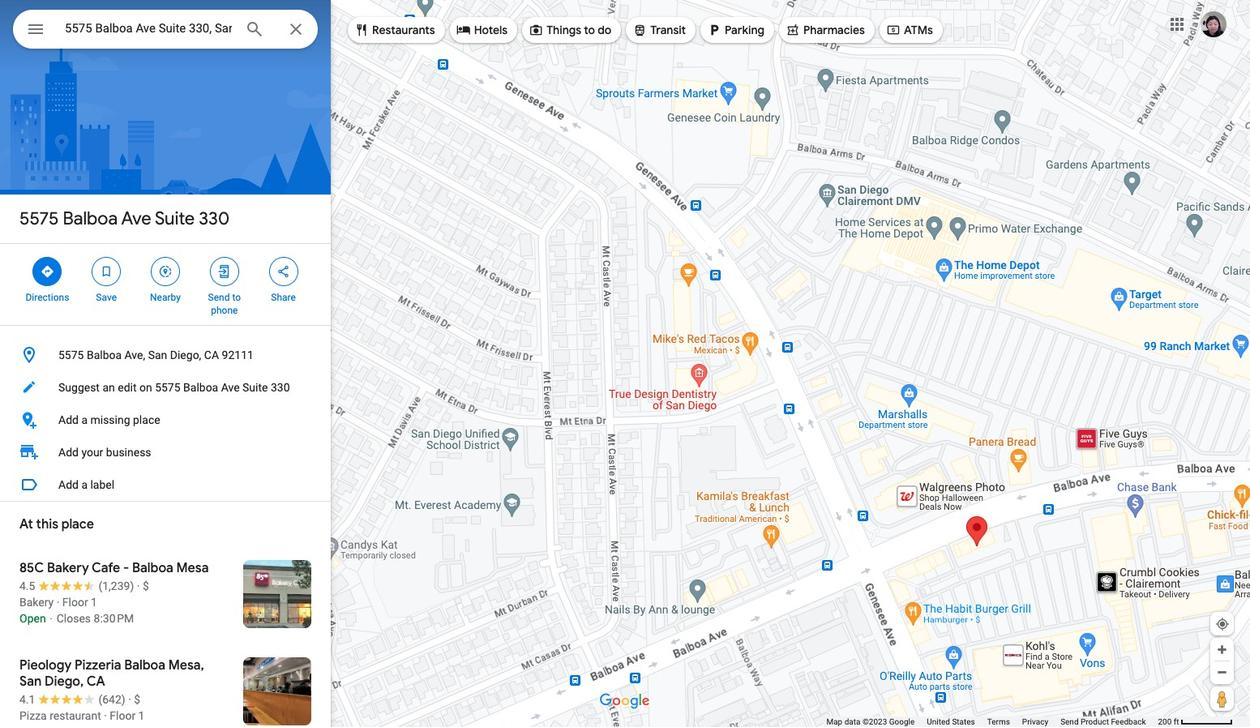 Task type: vqa. For each thing, say whether or not it's contained in the screenshot.


Task type: describe. For each thing, give the bounding box(es) containing it.
pharmacies
[[804, 23, 865, 37]]

zoom out image
[[1217, 667, 1229, 679]]

5575 Balboa Ave Suite 330, San Diego, CA 92111 field
[[13, 10, 318, 49]]

send for send to phone
[[208, 292, 230, 303]]

ave inside suggest an edit on 5575 balboa ave suite 330 button
[[221, 381, 240, 394]]

share
[[271, 292, 296, 303]]

suite inside button
[[243, 381, 268, 394]]

map data ©2023 google
[[827, 718, 915, 727]]

· $ for balboa
[[128, 694, 140, 707]]

label
[[90, 479, 114, 492]]


[[276, 263, 291, 281]]

on
[[139, 381, 152, 394]]

privacy button
[[1023, 717, 1049, 728]]

footer inside google maps element
[[827, 717, 1159, 728]]

pizzeria
[[75, 658, 121, 674]]

closes
[[57, 612, 91, 625]]

add a missing place button
[[0, 404, 331, 436]]

map
[[827, 718, 843, 727]]

united states
[[927, 718, 976, 727]]

transit
[[651, 23, 686, 37]]

open
[[19, 612, 46, 625]]

1 inside the bakery · floor 1 open ⋅ closes 8:30 pm
[[91, 596, 97, 609]]

· $ for cafe
[[137, 580, 149, 593]]

bakery · floor 1 open ⋅ closes 8:30 pm
[[19, 596, 134, 625]]

1 vertical spatial 1
[[138, 710, 145, 723]]


[[887, 21, 901, 39]]


[[158, 263, 173, 281]]

this
[[36, 517, 58, 533]]

add a label
[[58, 479, 114, 492]]

edit
[[118, 381, 137, 394]]

suggest an edit on 5575 balboa ave suite 330
[[58, 381, 290, 394]]

restaurants
[[372, 23, 435, 37]]

5575 balboa ave suite 330 main content
[[0, 0, 331, 728]]


[[217, 263, 232, 281]]

show street view coverage image
[[1211, 687, 1235, 711]]

send product feedback
[[1061, 718, 1147, 727]]

data
[[845, 718, 861, 727]]

terms
[[988, 718, 1011, 727]]

missing
[[90, 414, 130, 427]]

 search field
[[13, 10, 318, 52]]

diego, inside button
[[170, 349, 201, 362]]

layers
[[40, 693, 66, 704]]

floor inside the bakery · floor 1 open ⋅ closes 8:30 pm
[[62, 596, 88, 609]]

a for label
[[81, 479, 88, 492]]

an
[[103, 381, 115, 394]]

8:30 pm
[[94, 612, 134, 625]]

mesa,
[[168, 658, 204, 674]]

· inside the bakery · floor 1 open ⋅ closes 8:30 pm
[[57, 596, 59, 609]]

suggest
[[58, 381, 100, 394]]

diego, inside pieology pizzeria balboa mesa, san diego, ca
[[45, 674, 84, 690]]

-
[[123, 560, 129, 577]]

$ for cafe
[[143, 580, 149, 593]]

send product feedback button
[[1061, 717, 1147, 728]]

5575 for 5575 balboa ave suite 330
[[19, 208, 59, 230]]

things
[[547, 23, 582, 37]]

at
[[19, 517, 33, 533]]

to inside  things to do
[[584, 23, 595, 37]]

add a missing place
[[58, 414, 160, 427]]

 pharmacies
[[786, 21, 865, 39]]

product
[[1081, 718, 1110, 727]]

add for add your business
[[58, 446, 79, 459]]

place inside button
[[133, 414, 160, 427]]

 transit
[[633, 21, 686, 39]]

 atms
[[887, 21, 934, 39]]

85c bakery cafe - balboa mesa
[[19, 560, 209, 577]]

price: inexpensive image
[[143, 580, 149, 593]]

add your business
[[58, 446, 151, 459]]

92111
[[222, 349, 254, 362]]

 parking
[[707, 21, 765, 39]]

add a label button
[[0, 469, 331, 501]]

$ for balboa
[[134, 694, 140, 707]]


[[707, 21, 722, 39]]

pieology
[[19, 658, 72, 674]]

terms button
[[988, 717, 1011, 728]]

directions
[[26, 292, 69, 303]]

 button
[[13, 10, 58, 52]]

330 inside button
[[271, 381, 290, 394]]

balboa left ave,
[[87, 349, 122, 362]]

do
[[598, 23, 612, 37]]



Task type: locate. For each thing, give the bounding box(es) containing it.
ave
[[121, 208, 151, 230], [221, 381, 240, 394]]

google maps element
[[0, 0, 1251, 728]]

· $
[[137, 580, 149, 593], [128, 694, 140, 707]]

$ right (642)
[[134, 694, 140, 707]]

diego, up 4.1 stars 642 reviews 'image' on the bottom left of the page
[[45, 674, 84, 690]]

· $ right (1,239)
[[137, 580, 149, 593]]

diego,
[[170, 349, 201, 362], [45, 674, 84, 690]]

send left product
[[1061, 718, 1079, 727]]

1 vertical spatial to
[[232, 292, 241, 303]]

1
[[91, 596, 97, 609], [138, 710, 145, 723]]

©2023
[[863, 718, 888, 727]]

1 horizontal spatial send
[[1061, 718, 1079, 727]]

send up phone
[[208, 292, 230, 303]]

floor
[[62, 596, 88, 609], [110, 710, 136, 723]]

0 vertical spatial a
[[81, 414, 88, 427]]

san inside pieology pizzeria balboa mesa, san diego, ca
[[19, 674, 42, 690]]

0 vertical spatial ca
[[204, 349, 219, 362]]


[[633, 21, 648, 39]]

330
[[199, 208, 230, 230], [271, 381, 290, 394]]

cafe
[[92, 560, 120, 577]]

to
[[584, 23, 595, 37], [232, 292, 241, 303]]

0 horizontal spatial suite
[[155, 208, 195, 230]]

0 horizontal spatial ave
[[121, 208, 151, 230]]

1 horizontal spatial 330
[[271, 381, 290, 394]]

0 vertical spatial 330
[[199, 208, 230, 230]]

add your business link
[[0, 436, 331, 469]]

0 vertical spatial $
[[143, 580, 149, 593]]

$
[[143, 580, 149, 593], [134, 694, 140, 707]]

0 horizontal spatial ca
[[87, 674, 105, 690]]

0 vertical spatial bakery
[[47, 560, 89, 577]]

ave,
[[125, 349, 145, 362]]

balboa up price: inexpensive image
[[132, 560, 173, 577]]

3 add from the top
[[58, 479, 79, 492]]

add left "label"
[[58, 479, 79, 492]]

1 vertical spatial add
[[58, 446, 79, 459]]

mesa
[[176, 560, 209, 577]]

add inside the add a label button
[[58, 479, 79, 492]]

1 add from the top
[[58, 414, 79, 427]]

to inside send to phone
[[232, 292, 241, 303]]

balboa
[[63, 208, 118, 230], [87, 349, 122, 362], [183, 381, 218, 394], [132, 560, 173, 577], [124, 658, 165, 674]]

add for add a missing place
[[58, 414, 79, 427]]

5575 balboa ave, san diego, ca 92111
[[58, 349, 254, 362]]

0 horizontal spatial san
[[19, 674, 42, 690]]

0 vertical spatial suite
[[155, 208, 195, 230]]

1 horizontal spatial to
[[584, 23, 595, 37]]

floor up closes
[[62, 596, 88, 609]]

a
[[81, 414, 88, 427], [81, 479, 88, 492]]

show your location image
[[1216, 617, 1230, 632]]

 hotels
[[456, 21, 508, 39]]

a inside the add a label button
[[81, 479, 88, 492]]

bakery up 4.5 stars 1,239 reviews image
[[47, 560, 89, 577]]

footer containing map data ©2023 google
[[827, 717, 1159, 728]]

1 vertical spatial bakery
[[19, 596, 54, 609]]

restaurant
[[50, 710, 101, 723]]

·
[[137, 580, 140, 593], [57, 596, 59, 609], [128, 694, 131, 707], [104, 710, 107, 723]]

0 horizontal spatial 1
[[91, 596, 97, 609]]

(1,239)
[[98, 580, 134, 593]]

1 horizontal spatial 1
[[138, 710, 145, 723]]

5575 for 5575 balboa ave, san diego, ca 92111
[[58, 349, 84, 362]]

states
[[953, 718, 976, 727]]

place down on
[[133, 414, 160, 427]]

0 horizontal spatial 330
[[199, 208, 230, 230]]

suite up 
[[155, 208, 195, 230]]

1 vertical spatial place
[[61, 517, 94, 533]]

5575 right on
[[155, 381, 181, 394]]

1 horizontal spatial floor
[[110, 710, 136, 723]]

send for send product feedback
[[1061, 718, 1079, 727]]

1 vertical spatial diego,
[[45, 674, 84, 690]]

diego, up suggest an edit on 5575 balboa ave suite 330
[[170, 349, 201, 362]]

4.5
[[19, 580, 35, 593]]

send inside button
[[1061, 718, 1079, 727]]

0 vertical spatial diego,
[[170, 349, 201, 362]]

0 horizontal spatial place
[[61, 517, 94, 533]]

$ right (1,239)
[[143, 580, 149, 593]]

1 vertical spatial ave
[[221, 381, 240, 394]]

actions for 5575 balboa ave suite 330 region
[[0, 244, 331, 325]]

nearby
[[150, 292, 181, 303]]

1 down price: inexpensive icon
[[138, 710, 145, 723]]

0 vertical spatial 5575
[[19, 208, 59, 230]]


[[40, 263, 55, 281]]

san right ave,
[[148, 349, 167, 362]]

add inside add a missing place button
[[58, 414, 79, 427]]

1 down 4.5 stars 1,239 reviews image
[[91, 596, 97, 609]]

send to phone
[[208, 292, 241, 316]]

place
[[133, 414, 160, 427], [61, 517, 94, 533]]

1 vertical spatial $
[[134, 694, 140, 707]]

2 vertical spatial add
[[58, 479, 79, 492]]

zoom in image
[[1217, 644, 1229, 656]]

· $ right (642)
[[128, 694, 140, 707]]


[[354, 21, 369, 39]]

 restaurants
[[354, 21, 435, 39]]

bakery inside the bakery · floor 1 open ⋅ closes 8:30 pm
[[19, 596, 54, 609]]

 things to do
[[529, 21, 612, 39]]


[[99, 263, 114, 281]]

balboa down 5575 balboa ave, san diego, ca 92111 button
[[183, 381, 218, 394]]

5575 up 
[[19, 208, 59, 230]]

1 vertical spatial 5575
[[58, 349, 84, 362]]

atms
[[904, 23, 934, 37]]

ca inside 5575 balboa ave, san diego, ca 92111 button
[[204, 349, 219, 362]]

1 horizontal spatial ave
[[221, 381, 240, 394]]

footer
[[827, 717, 1159, 728]]

balboa up ''
[[63, 208, 118, 230]]

0 vertical spatial floor
[[62, 596, 88, 609]]

(642)
[[98, 694, 125, 707]]

0 horizontal spatial diego,
[[45, 674, 84, 690]]

4.1 stars 642 reviews image
[[19, 692, 125, 708]]

· down (642)
[[104, 710, 107, 723]]

send
[[208, 292, 230, 303], [1061, 718, 1079, 727]]

85c
[[19, 560, 44, 577]]

1 horizontal spatial $
[[143, 580, 149, 593]]

send inside send to phone
[[208, 292, 230, 303]]

ca inside pieology pizzeria balboa mesa, san diego, ca
[[87, 674, 105, 690]]

suggest an edit on 5575 balboa ave suite 330 button
[[0, 372, 331, 404]]

1 vertical spatial suite
[[243, 381, 268, 394]]

1 vertical spatial a
[[81, 479, 88, 492]]

add
[[58, 414, 79, 427], [58, 446, 79, 459], [58, 479, 79, 492]]

ca up (642)
[[87, 674, 105, 690]]

1 vertical spatial 330
[[271, 381, 290, 394]]

0 vertical spatial san
[[148, 349, 167, 362]]

phone
[[211, 305, 238, 316]]

5575 balboa ave suite 330
[[19, 208, 230, 230]]

place right 'this'
[[61, 517, 94, 533]]

0 vertical spatial ave
[[121, 208, 151, 230]]

· up closes
[[57, 596, 59, 609]]

balboa inside pieology pizzeria balboa mesa, san diego, ca
[[124, 658, 165, 674]]

1 horizontal spatial place
[[133, 414, 160, 427]]

google account: michele murakami  
(michele.murakami@adept.ai) image
[[1201, 11, 1227, 37]]

a left missing
[[81, 414, 88, 427]]

san up 4.1
[[19, 674, 42, 690]]

suite down 92111
[[243, 381, 268, 394]]

0 horizontal spatial $
[[134, 694, 140, 707]]

5575 up suggest
[[58, 349, 84, 362]]

0 vertical spatial 1
[[91, 596, 97, 609]]

add down suggest
[[58, 414, 79, 427]]

1 horizontal spatial suite
[[243, 381, 268, 394]]


[[26, 18, 45, 41]]

san inside button
[[148, 349, 167, 362]]

ave up actions for 5575 balboa ave suite 330 region
[[121, 208, 151, 230]]

united states button
[[927, 717, 976, 728]]

0 vertical spatial to
[[584, 23, 595, 37]]

4.5 stars 1,239 reviews image
[[19, 578, 134, 595]]

balboa up price: inexpensive icon
[[124, 658, 165, 674]]


[[529, 21, 544, 39]]

floor down (642)
[[110, 710, 136, 723]]

add left your
[[58, 446, 79, 459]]

save
[[96, 292, 117, 303]]

none field inside 5575 balboa ave suite 330, san diego, ca 92111 field
[[65, 19, 232, 38]]

2 add from the top
[[58, 446, 79, 459]]

at this place
[[19, 517, 94, 533]]

to up phone
[[232, 292, 241, 303]]


[[786, 21, 801, 39]]

0 vertical spatial add
[[58, 414, 79, 427]]

price: inexpensive image
[[134, 694, 140, 707]]

1 horizontal spatial diego,
[[170, 349, 201, 362]]

1 vertical spatial san
[[19, 674, 42, 690]]


[[456, 21, 471, 39]]

add for add a label
[[58, 479, 79, 492]]

200 ft
[[1159, 718, 1180, 727]]

· left price: inexpensive image
[[137, 580, 140, 593]]

your
[[81, 446, 103, 459]]

1 vertical spatial floor
[[110, 710, 136, 723]]

1 horizontal spatial ca
[[204, 349, 219, 362]]

feedback
[[1112, 718, 1147, 727]]

0 vertical spatial · $
[[137, 580, 149, 593]]

2 vertical spatial 5575
[[155, 381, 181, 394]]

0 vertical spatial place
[[133, 414, 160, 427]]

1 vertical spatial ca
[[87, 674, 105, 690]]

0 horizontal spatial floor
[[62, 596, 88, 609]]

pizza
[[19, 710, 47, 723]]

google
[[890, 718, 915, 727]]

200
[[1159, 718, 1172, 727]]

a for missing
[[81, 414, 88, 427]]

0 vertical spatial send
[[208, 292, 230, 303]]

united
[[927, 718, 951, 727]]

2 a from the top
[[81, 479, 88, 492]]

san
[[148, 349, 167, 362], [19, 674, 42, 690]]

parking
[[725, 23, 765, 37]]

1 vertical spatial · $
[[128, 694, 140, 707]]

a left "label"
[[81, 479, 88, 492]]

ave down 92111
[[221, 381, 240, 394]]

200 ft button
[[1159, 718, 1234, 727]]

· left price: inexpensive icon
[[128, 694, 131, 707]]

pieology pizzeria balboa mesa, san diego, ca
[[19, 658, 204, 690]]

5575
[[19, 208, 59, 230], [58, 349, 84, 362], [155, 381, 181, 394]]

add inside add your business link
[[58, 446, 79, 459]]

5575 balboa ave, san diego, ca 92111 button
[[0, 339, 331, 372]]

ca left 92111
[[204, 349, 219, 362]]

to left do
[[584, 23, 595, 37]]

1 horizontal spatial san
[[148, 349, 167, 362]]

None field
[[65, 19, 232, 38]]

0 horizontal spatial send
[[208, 292, 230, 303]]

1 vertical spatial send
[[1061, 718, 1079, 727]]

ft
[[1174, 718, 1180, 727]]

⋅
[[49, 612, 54, 625]]

bakery up open
[[19, 596, 54, 609]]

1 a from the top
[[81, 414, 88, 427]]

business
[[106, 446, 151, 459]]

4.1
[[19, 694, 35, 707]]

privacy
[[1023, 718, 1049, 727]]

hotels
[[474, 23, 508, 37]]

a inside add a missing place button
[[81, 414, 88, 427]]

0 horizontal spatial to
[[232, 292, 241, 303]]

pizza restaurant · floor 1
[[19, 710, 145, 723]]



